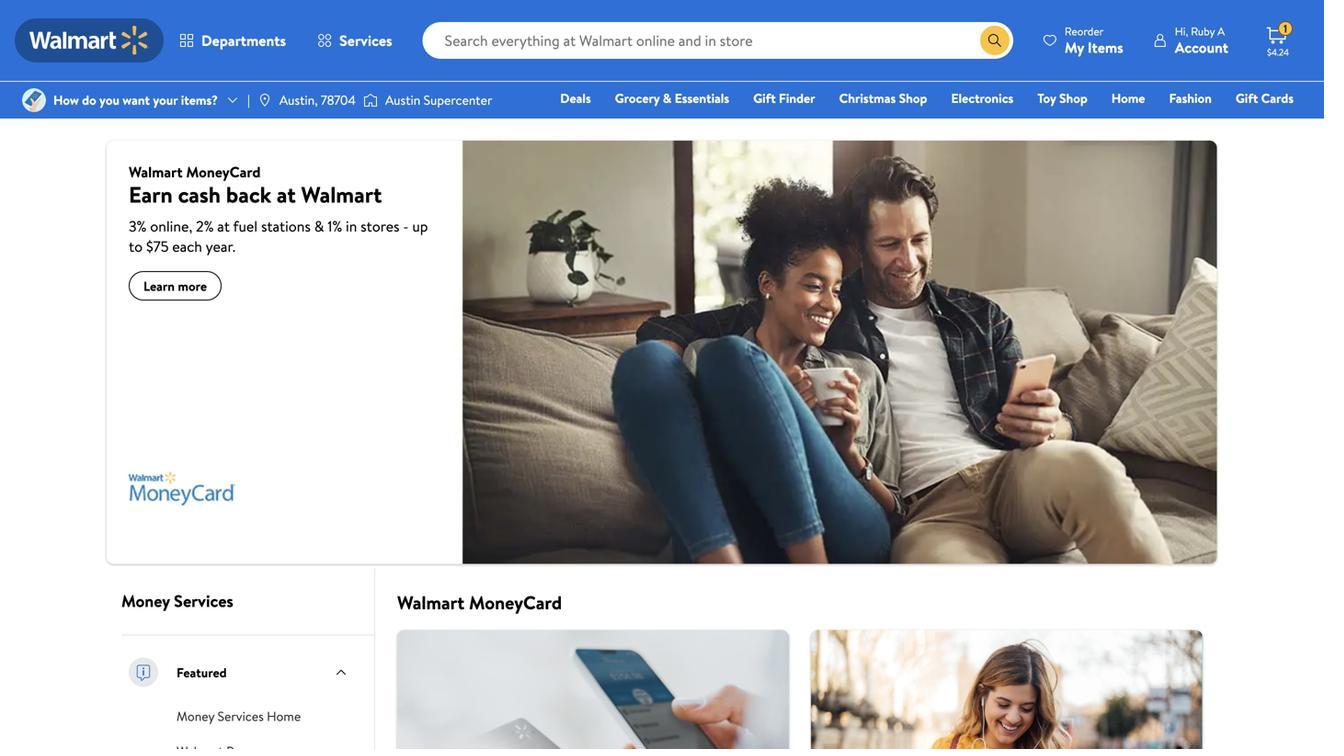 Task type: describe. For each thing, give the bounding box(es) containing it.
walmart moneycard
[[397, 590, 562, 616]]

reorder
[[1065, 23, 1104, 39]]

christmas shop link
[[831, 88, 936, 108]]

departments button
[[164, 18, 302, 63]]

money for money services
[[121, 590, 170, 613]]

services for money services
[[174, 590, 234, 613]]

cards
[[1262, 89, 1294, 107]]

gift for cards
[[1236, 89, 1259, 107]]

walmart for walmart moneycard
[[397, 590, 465, 616]]

my
[[1065, 37, 1085, 57]]

do
[[82, 91, 96, 109]]

1 horizontal spatial home
[[1112, 89, 1146, 107]]

departments
[[201, 30, 286, 51]]

debit
[[1184, 115, 1216, 133]]

registry link
[[1074, 114, 1138, 134]]

1 vertical spatial at
[[217, 216, 230, 236]]

featured image
[[125, 655, 162, 691]]

you
[[99, 91, 120, 109]]

walmart for walmart moneycard earn cash back at walmart 3% online, 2% at fuel stations & 1% in stores - up to $75 each year.
[[129, 162, 183, 182]]

1
[[1284, 21, 1288, 37]]

2%
[[196, 216, 214, 236]]

your
[[153, 91, 178, 109]]

reorder my items
[[1065, 23, 1124, 57]]

items
[[1088, 37, 1124, 57]]

-
[[403, 216, 409, 236]]

featured
[[177, 664, 227, 682]]

walmart+
[[1240, 115, 1294, 133]]

up
[[412, 216, 428, 236]]

how
[[53, 91, 79, 109]]

how do you want your items?
[[53, 91, 218, 109]]

learn more
[[144, 277, 207, 295]]

stations
[[261, 216, 311, 236]]

& inside grocery & essentials link
[[663, 89, 672, 107]]

to
[[129, 236, 143, 257]]

gift cards registry
[[1083, 89, 1294, 133]]

& inside walmart moneycard earn cash back at walmart 3% online, 2% at fuel stations & 1% in stores - up to $75 each year.
[[314, 216, 324, 236]]

grocery & essentials link
[[607, 88, 738, 108]]

deals
[[561, 89, 591, 107]]

each
[[172, 236, 202, 257]]

walmart+ link
[[1231, 114, 1303, 134]]

|
[[247, 91, 250, 109]]

$4.24
[[1268, 46, 1290, 58]]

gift finder link
[[745, 88, 824, 108]]

2 list item from the left
[[800, 631, 1214, 750]]

electronics
[[952, 89, 1014, 107]]

account
[[1175, 37, 1229, 57]]

services for money services home
[[218, 708, 264, 726]]

gift for finder
[[754, 89, 776, 107]]

learn more link
[[129, 271, 222, 301]]

back
[[226, 179, 271, 210]]

shop for christmas shop
[[899, 89, 928, 107]]

ruby
[[1192, 23, 1216, 39]]

online,
[[150, 216, 192, 236]]

 image for austin supercenter
[[363, 91, 378, 109]]

moneycard for walmart moneycard
[[469, 590, 562, 616]]



Task type: vqa. For each thing, say whether or not it's contained in the screenshot.
7PM-
no



Task type: locate. For each thing, give the bounding box(es) containing it.
gift
[[754, 89, 776, 107], [1236, 89, 1259, 107]]

0 horizontal spatial  image
[[257, 93, 272, 108]]

 image
[[22, 88, 46, 112]]

at right 2%
[[217, 216, 230, 236]]

Search search field
[[423, 22, 1014, 59]]

services up '78704'
[[340, 30, 392, 51]]

1 horizontal spatial at
[[277, 179, 296, 210]]

1 shop from the left
[[899, 89, 928, 107]]

austin, 78704
[[280, 91, 356, 109]]

items?
[[181, 91, 218, 109]]

learn
[[144, 277, 175, 295]]

at
[[277, 179, 296, 210], [217, 216, 230, 236]]

hi, ruby a account
[[1175, 23, 1229, 57]]

shop right "toy"
[[1060, 89, 1088, 107]]

1 vertical spatial home
[[267, 708, 301, 726]]

money services home
[[177, 708, 301, 726]]

cash
[[178, 179, 221, 210]]

moneycard
[[186, 162, 261, 182], [469, 590, 562, 616]]

money services home link
[[177, 706, 301, 726]]

home
[[1112, 89, 1146, 107], [267, 708, 301, 726]]

0 horizontal spatial moneycard
[[186, 162, 261, 182]]

grocery
[[615, 89, 660, 107]]

fuel
[[233, 216, 258, 236]]

earn
[[129, 179, 173, 210]]

1 horizontal spatial gift
[[1236, 89, 1259, 107]]

0 horizontal spatial gift
[[754, 89, 776, 107]]

& left 1%
[[314, 216, 324, 236]]

1%
[[328, 216, 342, 236]]

austin supercenter
[[385, 91, 493, 109]]

2 horizontal spatial walmart
[[397, 590, 465, 616]]

gift cards link
[[1228, 88, 1303, 108]]

stores
[[361, 216, 400, 236]]

0 horizontal spatial money
[[121, 590, 170, 613]]

money up 'featured' icon
[[121, 590, 170, 613]]

0 horizontal spatial at
[[217, 216, 230, 236]]

money down featured
[[177, 708, 215, 726]]

at up stations
[[277, 179, 296, 210]]

shop
[[899, 89, 928, 107], [1060, 89, 1088, 107]]

search icon image
[[988, 33, 1003, 48]]

1 vertical spatial moneycard
[[469, 590, 562, 616]]

want
[[123, 91, 150, 109]]

services up featured
[[174, 590, 234, 613]]

finder
[[779, 89, 816, 107]]

list
[[386, 631, 1214, 750]]

1 horizontal spatial &
[[663, 89, 672, 107]]

services inside popup button
[[340, 30, 392, 51]]

1 horizontal spatial walmart
[[301, 179, 382, 210]]

grocery & essentials
[[615, 89, 730, 107]]

year.
[[206, 236, 236, 257]]

fashion
[[1170, 89, 1212, 107]]

walmart image
[[29, 26, 149, 55]]

electronics link
[[943, 88, 1022, 108]]

christmas
[[840, 89, 896, 107]]

walmart
[[129, 162, 183, 182], [301, 179, 382, 210], [397, 590, 465, 616]]

1 vertical spatial &
[[314, 216, 324, 236]]

0 vertical spatial at
[[277, 179, 296, 210]]

registry
[[1083, 115, 1129, 133]]

one debit
[[1153, 115, 1216, 133]]

0 vertical spatial moneycard
[[186, 162, 261, 182]]

0 horizontal spatial walmart
[[129, 162, 183, 182]]

supercenter
[[424, 91, 493, 109]]

0 vertical spatial money
[[121, 590, 170, 613]]

1 vertical spatial money
[[177, 708, 215, 726]]

fashion link
[[1161, 88, 1221, 108]]

money
[[121, 590, 170, 613], [177, 708, 215, 726]]

1 vertical spatial services
[[174, 590, 234, 613]]

0 vertical spatial home
[[1112, 89, 1146, 107]]

gift finder
[[754, 89, 816, 107]]

toy
[[1038, 89, 1057, 107]]

toy shop
[[1038, 89, 1088, 107]]

deals link
[[552, 88, 600, 108]]

one
[[1153, 115, 1181, 133]]

essentials
[[675, 89, 730, 107]]

moneycard inside walmart moneycard earn cash back at walmart 3% online, 2% at fuel stations & 1% in stores - up to $75 each year.
[[186, 162, 261, 182]]

more
[[178, 277, 207, 295]]

78704
[[321, 91, 356, 109]]

1 gift from the left
[[754, 89, 776, 107]]

 image right |
[[257, 93, 272, 108]]

in
[[346, 216, 357, 236]]

0 horizontal spatial home
[[267, 708, 301, 726]]

1 list item from the left
[[386, 631, 800, 750]]

1 horizontal spatial shop
[[1060, 89, 1088, 107]]

hi,
[[1175, 23, 1189, 39]]

christmas shop
[[840, 89, 928, 107]]

gift inside gift cards registry
[[1236, 89, 1259, 107]]

moneycard for walmart moneycard earn cash back at walmart 3% online, 2% at fuel stations & 1% in stores - up to $75 each year.
[[186, 162, 261, 182]]

services button
[[302, 18, 408, 63]]

a
[[1218, 23, 1226, 39]]

 image for austin, 78704
[[257, 93, 272, 108]]

money services
[[121, 590, 234, 613]]

0 horizontal spatial shop
[[899, 89, 928, 107]]

austin,
[[280, 91, 318, 109]]

& right grocery
[[663, 89, 672, 107]]

austin
[[385, 91, 421, 109]]

1 horizontal spatial  image
[[363, 91, 378, 109]]

shop right christmas
[[899, 89, 928, 107]]

2 vertical spatial services
[[218, 708, 264, 726]]

Walmart Site-Wide search field
[[423, 22, 1014, 59]]

home link
[[1104, 88, 1154, 108]]

3%
[[129, 216, 147, 236]]

toy shop link
[[1030, 88, 1096, 108]]

1 horizontal spatial money
[[177, 708, 215, 726]]

money for money services home
[[177, 708, 215, 726]]

0 horizontal spatial &
[[314, 216, 324, 236]]

walmart moneycard. image
[[129, 436, 235, 542]]

services down featured
[[218, 708, 264, 726]]

2 shop from the left
[[1060, 89, 1088, 107]]

0 vertical spatial &
[[663, 89, 672, 107]]

gift left finder
[[754, 89, 776, 107]]

1 horizontal spatial moneycard
[[469, 590, 562, 616]]

walmart moneycard earn cash back at walmart 3% online, 2% at fuel stations & 1% in stores - up to $75 each year.
[[129, 162, 428, 257]]

one debit link
[[1145, 114, 1224, 134]]

services
[[340, 30, 392, 51], [174, 590, 234, 613], [218, 708, 264, 726]]

 image
[[363, 91, 378, 109], [257, 93, 272, 108]]

gift left cards
[[1236, 89, 1259, 107]]

2 gift from the left
[[1236, 89, 1259, 107]]

&
[[663, 89, 672, 107], [314, 216, 324, 236]]

list item
[[386, 631, 800, 750], [800, 631, 1214, 750]]

 image right '78704'
[[363, 91, 378, 109]]

shop for toy shop
[[1060, 89, 1088, 107]]

$75
[[146, 236, 169, 257]]

0 vertical spatial services
[[340, 30, 392, 51]]



